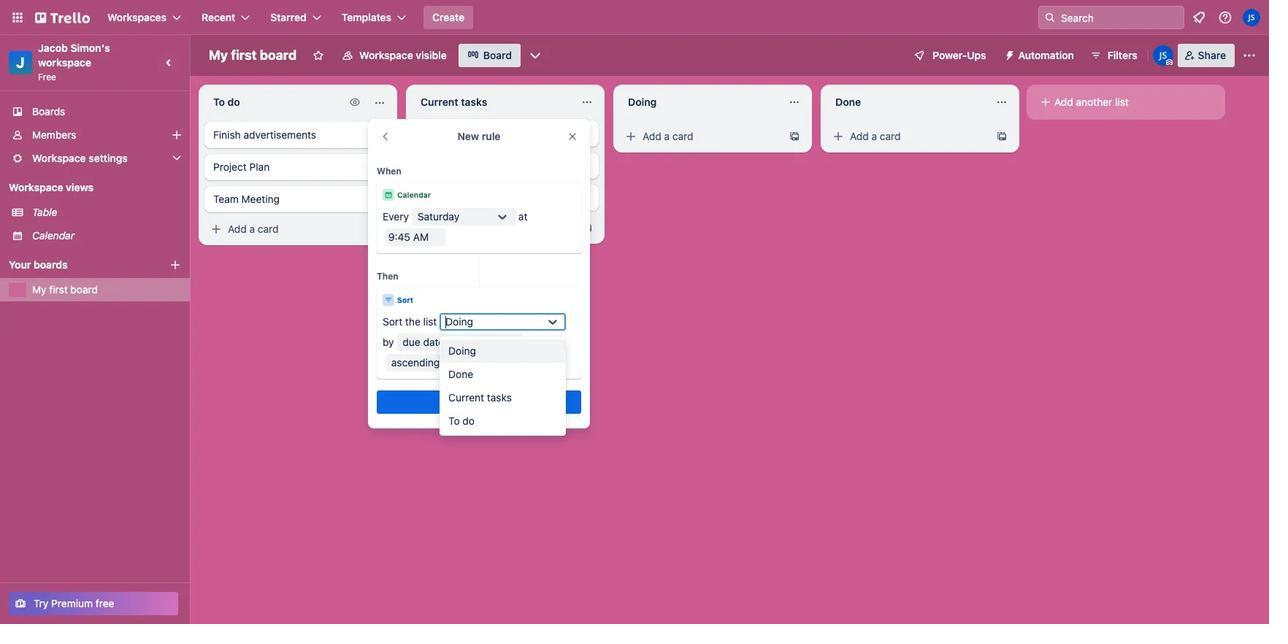 Task type: describe. For each thing, give the bounding box(es) containing it.
show menu image
[[1243, 48, 1257, 63]]

starred button
[[262, 6, 330, 29]]

workspace for workspace views
[[9, 181, 63, 194]]

card down the plan
[[258, 223, 279, 235]]

new rule
[[458, 130, 501, 142]]

saturday
[[418, 210, 460, 223]]

finish for to do text box's finish advertisements link
[[213, 129, 241, 141]]

j
[[16, 54, 25, 71]]

workspaces
[[107, 11, 167, 23]]

list for add another list
[[1116, 96, 1129, 108]]

your
[[9, 259, 31, 271]]

workspaces button
[[99, 6, 190, 29]]

advertisements for to do text box
[[244, 129, 316, 141]]

Doing text field
[[619, 91, 780, 114]]

current
[[449, 392, 484, 404]]

automation
[[1019, 49, 1074, 61]]

2 horizontal spatial sm image
[[624, 129, 638, 144]]

project plan
[[213, 161, 270, 173]]

my inside board name text field
[[209, 47, 228, 63]]

0 vertical spatial doing
[[446, 316, 473, 328]]

members link
[[0, 123, 190, 147]]

every
[[383, 210, 409, 223]]

plan
[[249, 161, 270, 173]]

your boards with 1 items element
[[9, 256, 148, 274]]

views
[[66, 181, 94, 194]]

1 vertical spatial my
[[32, 283, 46, 296]]

add a card down doing text field at the top
[[643, 130, 694, 142]]

templates button
[[333, 6, 415, 29]]

0 vertical spatial calendar
[[397, 191, 431, 199]]

by
[[383, 336, 394, 348]]

templates
[[342, 11, 392, 23]]

tasks
[[487, 392, 512, 404]]

my first board link
[[32, 283, 181, 297]]

premium
[[51, 598, 93, 610]]

try premium free
[[34, 598, 114, 610]]

table link
[[32, 205, 181, 220]]

board
[[483, 49, 512, 61]]

team for to do text box's finish advertisements link
[[213, 193, 239, 205]]

open information menu image
[[1219, 10, 1233, 25]]

sort for sort
[[397, 296, 414, 305]]

workspace visible
[[360, 49, 447, 61]]

create button
[[424, 6, 474, 29]]

add new rule
[[448, 396, 511, 408]]

share button
[[1178, 44, 1235, 67]]

add right every on the left
[[435, 221, 454, 234]]

ups
[[967, 49, 987, 61]]

1 vertical spatial doing
[[449, 345, 476, 357]]

add board image
[[169, 259, 181, 271]]

add another list
[[1055, 96, 1129, 108]]

search image
[[1045, 12, 1056, 23]]

0 horizontal spatial board
[[70, 283, 98, 296]]

add down project plan
[[228, 223, 247, 235]]

jacob simon's workspace link
[[38, 42, 113, 69]]

this member is an admin of this board. image
[[1166, 59, 1173, 66]]

finish advertisements link for current tasks text field
[[412, 121, 599, 147]]

new
[[458, 130, 479, 142]]

project plan link
[[205, 154, 392, 180]]

add another list link
[[1033, 91, 1220, 114]]

To do text field
[[205, 91, 342, 114]]

card down done "text box"
[[880, 130, 901, 142]]

jacob
[[38, 42, 68, 54]]

automation button
[[998, 44, 1083, 67]]

customize views image
[[528, 48, 543, 63]]

card down doing text field at the top
[[673, 130, 694, 142]]

1 vertical spatial calendar
[[32, 229, 75, 242]]

board link
[[459, 44, 521, 67]]

to do
[[449, 415, 475, 427]]

power-ups
[[933, 49, 987, 61]]

calendar link
[[32, 229, 181, 243]]

0 vertical spatial sm image
[[348, 95, 362, 110]]

workspace navigation collapse icon image
[[159, 53, 180, 73]]

first inside the my first board link
[[49, 283, 68, 296]]

current tasks
[[449, 392, 512, 404]]

settings
[[89, 152, 128, 164]]

add down done "text box"
[[850, 130, 869, 142]]

filters
[[1108, 49, 1138, 61]]

finish for finish advertisements link corresponding to current tasks text field
[[421, 127, 448, 140]]

meeting for finish advertisements link corresponding to current tasks text field
[[449, 191, 487, 204]]

when
[[377, 166, 402, 177]]

jacob simon (jacobsimon16) image
[[1243, 9, 1261, 26]]

list for sort the list
[[423, 316, 437, 328]]

sm image inside automation 'button'
[[998, 44, 1019, 64]]

free
[[96, 598, 114, 610]]

workspace
[[38, 56, 91, 69]]

boards link
[[0, 100, 190, 123]]

recent button
[[193, 6, 259, 29]]

j link
[[9, 51, 32, 75]]

do
[[463, 415, 475, 427]]

advertisements for current tasks text field
[[451, 127, 524, 140]]



Task type: vqa. For each thing, say whether or not it's contained in the screenshot.
'Automation' button at the right of the page
yes



Task type: locate. For each thing, give the bounding box(es) containing it.
doing up done
[[449, 345, 476, 357]]

sort the list
[[383, 316, 437, 328]]

finish up project
[[213, 129, 241, 141]]

meeting for to do text box's finish advertisements link
[[242, 193, 280, 205]]

workspace down members
[[32, 152, 86, 164]]

first down recent dropdown button
[[231, 47, 257, 63]]

team down project
[[213, 193, 239, 205]]

add a card down the plan
[[228, 223, 279, 235]]

board
[[260, 47, 297, 63], [70, 283, 98, 296]]

another
[[1076, 96, 1113, 108]]

first inside board name text field
[[231, 47, 257, 63]]

0 horizontal spatial finish advertisements link
[[205, 122, 392, 148]]

power-ups button
[[904, 44, 995, 67]]

Search field
[[1056, 7, 1184, 28]]

finish
[[421, 127, 448, 140], [213, 129, 241, 141]]

advertisements
[[451, 127, 524, 140], [244, 129, 316, 141]]

0 horizontal spatial finish advertisements
[[213, 129, 316, 141]]

team meeting link for to do text box
[[205, 186, 392, 213]]

0 horizontal spatial calendar
[[32, 229, 75, 242]]

1 horizontal spatial sm image
[[348, 95, 362, 110]]

sm image
[[998, 44, 1019, 64], [1039, 95, 1053, 110], [831, 129, 846, 144], [416, 221, 431, 235]]

1 horizontal spatial first
[[231, 47, 257, 63]]

add inside button
[[448, 396, 467, 408]]

a left at
[[457, 221, 463, 234]]

0 horizontal spatial my first board
[[32, 283, 98, 296]]

add new rule button
[[377, 391, 582, 414]]

1 vertical spatial my first board
[[32, 283, 98, 296]]

star or unstar board image
[[313, 50, 324, 61]]

board down your boards with 1 items element
[[70, 283, 98, 296]]

workspace for workspace visible
[[360, 49, 413, 61]]

0 horizontal spatial meeting
[[242, 193, 280, 205]]

2 vertical spatial sm image
[[209, 222, 224, 237]]

add a card link
[[619, 126, 783, 147], [827, 126, 991, 147], [412, 218, 576, 238], [205, 219, 368, 240]]

1 horizontal spatial board
[[260, 47, 297, 63]]

team meeting down project plan
[[213, 193, 280, 205]]

workspace for workspace settings
[[32, 152, 86, 164]]

at
[[519, 210, 528, 223]]

my first board
[[209, 47, 297, 63], [32, 283, 98, 296]]

ascending
[[391, 356, 440, 369]]

team meeting for finish advertisements link corresponding to current tasks text field
[[421, 191, 487, 204]]

boards
[[34, 259, 68, 271]]

team for finish advertisements link corresponding to current tasks text field
[[421, 191, 446, 204]]

finish advertisements for finish advertisements link corresponding to current tasks text field
[[421, 127, 524, 140]]

finish left new
[[421, 127, 448, 140]]

new
[[470, 396, 490, 408]]

add down doing text field at the top
[[643, 130, 662, 142]]

1 horizontal spatial my first board
[[209, 47, 297, 63]]

1 vertical spatial sort
[[383, 316, 403, 328]]

my down your boards
[[32, 283, 46, 296]]

finish advertisements link for to do text box
[[205, 122, 392, 148]]

calendar up every on the left
[[397, 191, 431, 199]]

0 horizontal spatial team meeting link
[[205, 186, 392, 213]]

0 vertical spatial my first board
[[209, 47, 297, 63]]

your boards
[[9, 259, 68, 271]]

then
[[377, 271, 399, 282]]

0 horizontal spatial team meeting
[[213, 193, 280, 205]]

0 horizontal spatial finish
[[213, 129, 241, 141]]

1 vertical spatial workspace
[[32, 152, 86, 164]]

card
[[673, 130, 694, 142], [880, 130, 901, 142], [465, 221, 486, 234], [258, 223, 279, 235]]

workspace up table
[[9, 181, 63, 194]]

done
[[449, 368, 473, 381]]

0 horizontal spatial my
[[32, 283, 46, 296]]

0 vertical spatial sort
[[397, 296, 414, 305]]

a down done "text box"
[[872, 130, 877, 142]]

finish advertisements link down current tasks text field
[[412, 121, 599, 147]]

1 horizontal spatial team meeting link
[[412, 185, 599, 211]]

team meeting link down new rule
[[412, 185, 599, 211]]

1 horizontal spatial calendar
[[397, 191, 431, 199]]

doing right "the"
[[446, 316, 473, 328]]

recent
[[202, 11, 235, 23]]

0 notifications image
[[1191, 9, 1208, 26]]

meeting down the plan
[[242, 193, 280, 205]]

team meeting up the saturday on the left of page
[[421, 191, 487, 204]]

simon's
[[70, 42, 110, 54]]

try premium free button
[[9, 592, 178, 616]]

workspace down templates dropdown button
[[360, 49, 413, 61]]

the
[[405, 316, 421, 328]]

sm image
[[348, 95, 362, 110], [624, 129, 638, 144], [209, 222, 224, 237]]

0 vertical spatial my
[[209, 47, 228, 63]]

try
[[34, 598, 49, 610]]

1 horizontal spatial list
[[1116, 96, 1129, 108]]

share
[[1199, 49, 1227, 61]]

add a card
[[643, 130, 694, 142], [850, 130, 901, 142], [435, 221, 486, 234], [228, 223, 279, 235]]

1 vertical spatial first
[[49, 283, 68, 296]]

create from template… image
[[789, 131, 801, 142], [996, 131, 1008, 142], [582, 222, 593, 234], [374, 224, 386, 235]]

0 vertical spatial board
[[260, 47, 297, 63]]

0 horizontal spatial advertisements
[[244, 129, 316, 141]]

1 horizontal spatial finish advertisements
[[421, 127, 524, 140]]

1 horizontal spatial finish
[[421, 127, 448, 140]]

free
[[38, 72, 56, 83]]

list right another
[[1116, 96, 1129, 108]]

sort left "the"
[[383, 316, 403, 328]]

team meeting link
[[412, 185, 599, 211], [205, 186, 392, 213]]

due
[[403, 336, 421, 348]]

1 horizontal spatial advertisements
[[451, 127, 524, 140]]

date
[[423, 336, 444, 348]]

Done text field
[[827, 91, 988, 114]]

0 vertical spatial rule
[[482, 130, 501, 142]]

workspace
[[360, 49, 413, 61], [32, 152, 86, 164], [9, 181, 63, 194]]

team meeting link for current tasks text field
[[412, 185, 599, 211]]

calendar down table
[[32, 229, 75, 242]]

1 vertical spatial board
[[70, 283, 98, 296]]

workspace visible button
[[333, 44, 456, 67]]

jacob simon's workspace free
[[38, 42, 113, 83]]

project
[[213, 161, 247, 173]]

list right "the"
[[423, 316, 437, 328]]

calendar
[[397, 191, 431, 199], [32, 229, 75, 242]]

finish advertisements link up project plan link
[[205, 122, 392, 148]]

workspace inside dropdown button
[[32, 152, 86, 164]]

a down doing text field at the top
[[664, 130, 670, 142]]

team meeting link down project plan link
[[205, 186, 392, 213]]

visible
[[416, 49, 447, 61]]

0 vertical spatial workspace
[[360, 49, 413, 61]]

add left another
[[1055, 96, 1074, 108]]

advertisements down current tasks text field
[[451, 127, 524, 140]]

1 horizontal spatial meeting
[[449, 191, 487, 204]]

finish advertisements for to do text box's finish advertisements link
[[213, 129, 316, 141]]

card right the saturday on the left of page
[[465, 221, 486, 234]]

to
[[449, 415, 460, 427]]

0 horizontal spatial first
[[49, 283, 68, 296]]

1 horizontal spatial team meeting
[[421, 191, 487, 204]]

0 vertical spatial list
[[1116, 96, 1129, 108]]

2 vertical spatial workspace
[[9, 181, 63, 194]]

members
[[32, 129, 76, 141]]

add up to
[[448, 396, 467, 408]]

workspace settings
[[32, 152, 128, 164]]

finish advertisements up the plan
[[213, 129, 316, 141]]

primary element
[[0, 0, 1270, 35]]

filters button
[[1086, 44, 1142, 67]]

due date
[[403, 336, 444, 348]]

1 vertical spatial sm image
[[624, 129, 638, 144]]

None text field
[[386, 229, 446, 246]]

my down recent
[[209, 47, 228, 63]]

workspace views
[[9, 181, 94, 194]]

1 vertical spatial rule
[[492, 396, 511, 408]]

sort
[[397, 296, 414, 305], [383, 316, 403, 328]]

boards
[[32, 105, 65, 118]]

jacob simon (jacobsimon16) image
[[1153, 45, 1174, 66]]

1 vertical spatial list
[[423, 316, 437, 328]]

rule inside button
[[492, 396, 511, 408]]

list
[[1116, 96, 1129, 108], [423, 316, 437, 328]]

my first board inside board name text field
[[209, 47, 297, 63]]

doing
[[446, 316, 473, 328], [449, 345, 476, 357]]

meeting up the saturday on the left of page
[[449, 191, 487, 204]]

first down boards
[[49, 283, 68, 296]]

my
[[209, 47, 228, 63], [32, 283, 46, 296]]

a down the plan
[[250, 223, 255, 235]]

board inside text field
[[260, 47, 297, 63]]

starred
[[271, 11, 307, 23]]

sort for sort the list
[[383, 316, 403, 328]]

0 horizontal spatial list
[[423, 316, 437, 328]]

finish advertisements down current tasks text field
[[421, 127, 524, 140]]

advertisements down to do text box
[[244, 129, 316, 141]]

Current tasks text field
[[412, 91, 573, 114]]

finish advertisements
[[421, 127, 524, 140], [213, 129, 316, 141]]

team meeting for to do text box's finish advertisements link
[[213, 193, 280, 205]]

workspace inside button
[[360, 49, 413, 61]]

team
[[421, 191, 446, 204], [213, 193, 239, 205]]

back to home image
[[35, 6, 90, 29]]

add a card down done "text box"
[[850, 130, 901, 142]]

finish advertisements link
[[412, 121, 599, 147], [205, 122, 392, 148]]

1 horizontal spatial team
[[421, 191, 446, 204]]

team up the saturday on the left of page
[[421, 191, 446, 204]]

table
[[32, 206, 57, 218]]

1 horizontal spatial finish advertisements link
[[412, 121, 599, 147]]

board down starred
[[260, 47, 297, 63]]

sm image inside add another list link
[[1039, 95, 1053, 110]]

team meeting
[[421, 191, 487, 204], [213, 193, 280, 205]]

add a card left at
[[435, 221, 486, 234]]

0 horizontal spatial sm image
[[209, 222, 224, 237]]

Board name text field
[[202, 44, 304, 67]]

my first board down recent dropdown button
[[209, 47, 297, 63]]

first
[[231, 47, 257, 63], [49, 283, 68, 296]]

power-
[[933, 49, 967, 61]]

my first board down your boards with 1 items element
[[32, 283, 98, 296]]

sort up sort the list on the bottom of page
[[397, 296, 414, 305]]

0 vertical spatial first
[[231, 47, 257, 63]]

0 horizontal spatial team
[[213, 193, 239, 205]]

rule
[[482, 130, 501, 142], [492, 396, 511, 408]]

workspace settings button
[[0, 147, 190, 170]]

create
[[432, 11, 465, 23]]

add
[[1055, 96, 1074, 108], [643, 130, 662, 142], [850, 130, 869, 142], [435, 221, 454, 234], [228, 223, 247, 235], [448, 396, 467, 408]]

1 horizontal spatial my
[[209, 47, 228, 63]]



